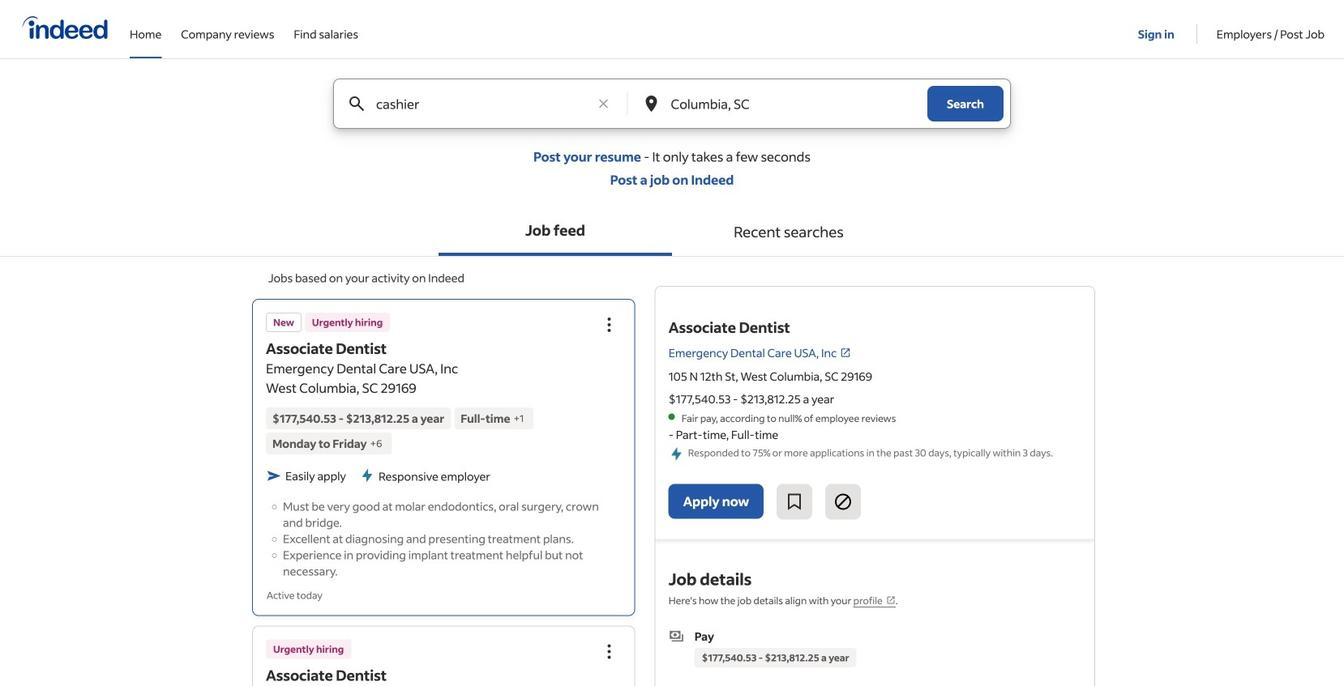 Task type: describe. For each thing, give the bounding box(es) containing it.
job actions for associate dentist is collapsed image
[[600, 315, 619, 335]]

Edit location text field
[[668, 79, 895, 128]]



Task type: locate. For each thing, give the bounding box(es) containing it.
job actions for associate dentist is collapsed image
[[600, 643, 619, 662]]

clear what input image
[[596, 96, 612, 112]]

search: Job title, keywords, or company text field
[[373, 79, 587, 128]]

None search field
[[320, 79, 1024, 148]]

main content
[[0, 79, 1344, 687]]

save this job image
[[785, 493, 805, 512]]

job preferences (opens in a new window) image
[[886, 596, 896, 606]]

not interested image
[[834, 493, 853, 512]]

emergency dental care usa, inc (opens in a new tab) image
[[840, 347, 852, 359]]

tab list
[[0, 208, 1344, 257]]



Task type: vqa. For each thing, say whether or not it's contained in the screenshot.
Solytics Partners LLC (opens in a new tab) Image
no



